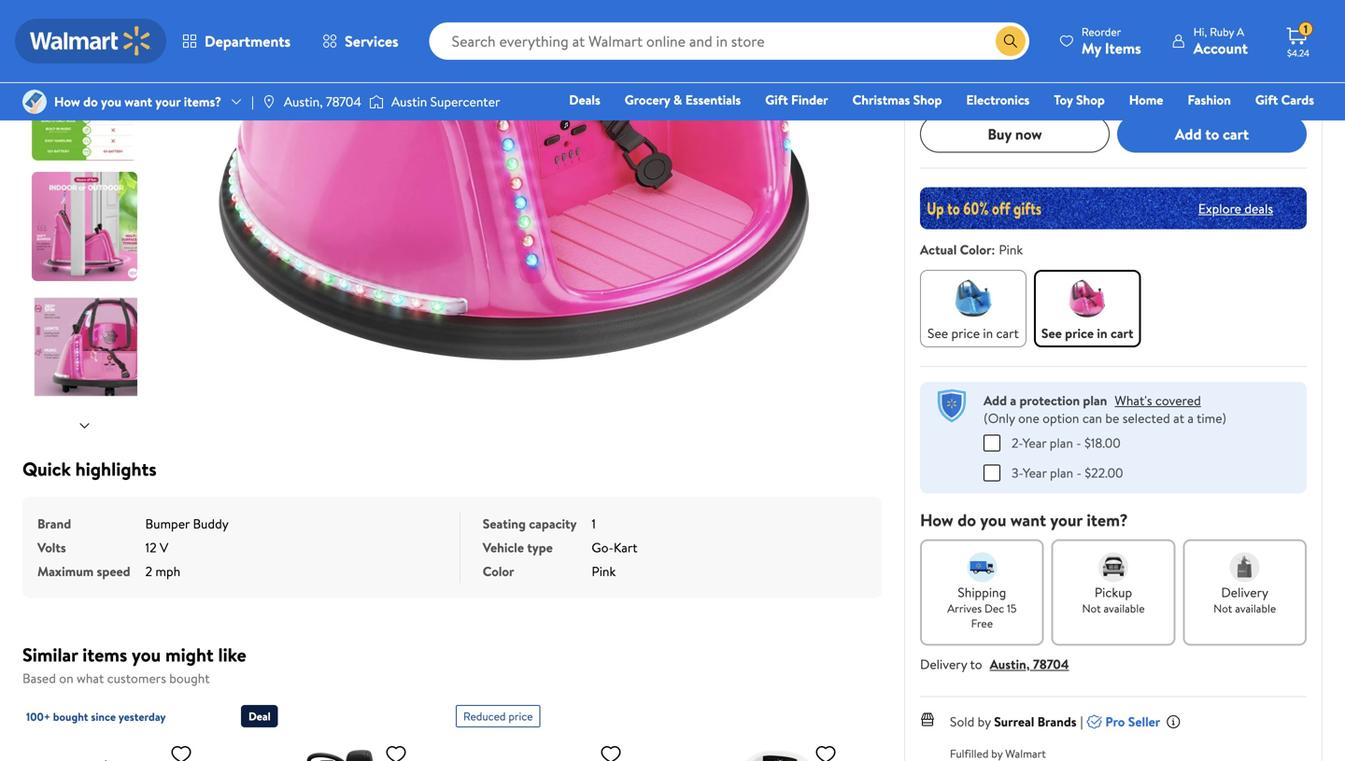 Task type: describe. For each thing, give the bounding box(es) containing it.
12 v maximum speed
[[37, 539, 168, 581]]

gift for finder
[[766, 91, 789, 109]]

1 horizontal spatial |
[[1081, 713, 1084, 731]]

departments
[[205, 31, 291, 51]]

100+ bought since yesterday
[[26, 709, 166, 725]]

2 horizontal spatial price
[[1066, 324, 1094, 343]]

brands
[[1038, 713, 1077, 731]]

add to cart
[[1176, 124, 1250, 144]]

time)
[[1197, 409, 1227, 428]]

ruby
[[1211, 24, 1235, 40]]

2-year plan - $18.00
[[1012, 434, 1121, 452]]

shipping arrives dec 15 free
[[948, 584, 1017, 632]]

1 for 1 vehicle type
[[592, 515, 596, 533]]

explore
[[1199, 199, 1242, 218]]

similar
[[22, 642, 78, 668]]

add to favorites list, funtok licensed chevrolet silverado 12v kids electric powered ride on toy car with remote control & music player, black image
[[385, 743, 408, 762]]

gift for cards
[[1256, 91, 1279, 109]]

add a protection plan what's covered (only one option can be selected at a time)
[[984, 392, 1227, 428]]

to for add
[[1206, 124, 1220, 144]]

pickup
[[1095, 584, 1133, 602]]

up to sixty percent off deals. shop now. image
[[921, 187, 1308, 229]]

be
[[1106, 409, 1120, 428]]

items?
[[184, 92, 222, 111]]

kidzone 12v licensed bentley bacalar ride on car kids battery powered electric vehicle toy for 3-6 years boys & girls, 3 speeds, spring suspension, led lights, horn, radio, aux port - white image
[[456, 736, 630, 762]]

&
[[674, 91, 683, 109]]

year for 3-
[[1023, 464, 1047, 482]]

capacity
[[529, 515, 577, 533]]

electronics link
[[958, 90, 1039, 110]]

vehicle
[[483, 539, 524, 557]]

delivery for to
[[921, 656, 968, 674]]

how for how do you want your item?
[[921, 509, 954, 532]]

plan for $18.00
[[1050, 434, 1074, 452]]

bumper buddy 12v 2-speed ride on electric bumper car for kids & toddlers, boys & girls remote control, baby toy gifts cars toys for 18 months toddler-5 year old kid - image 5 of 9 image
[[32, 293, 141, 402]]

christmas
[[853, 91, 911, 109]]

brand
[[37, 515, 71, 533]]

1 see price in cart from the left
[[928, 324, 1020, 343]]

bought inside product group
[[53, 709, 88, 725]]

 image for austin, 78704
[[262, 94, 277, 109]]

search icon image
[[1004, 34, 1019, 49]]

surreal
[[995, 713, 1035, 731]]

might
[[165, 642, 214, 668]]

1 horizontal spatial price
[[952, 324, 981, 343]]

purchased
[[977, 82, 1026, 98]]

:
[[992, 241, 996, 259]]

sold by surreal brands
[[951, 713, 1077, 731]]

grocery
[[625, 91, 671, 109]]

add to favorites list, paw patrol 6v bumper car, battery powered, electric ride on for children by flybar, includes charger image
[[170, 743, 193, 762]]

how do you want your items?
[[54, 92, 222, 111]]

what's
[[1115, 392, 1153, 410]]

yesterday
[[119, 709, 166, 725]]

bumper buddy 12v 2-speed ride on electric bumper car for kids & toddlers, boys & girls remote control, baby toy gifts cars toys for 18 months toddler-5 year old kid - image 4 of 9 image
[[32, 172, 141, 281]]

year for 2-
[[1023, 434, 1047, 452]]

your for item?
[[1051, 509, 1083, 532]]

registry link
[[1091, 116, 1156, 136]]

$18.00
[[1085, 434, 1121, 452]]

want for item?
[[1011, 509, 1047, 532]]

3-year plan - $22.00
[[1012, 464, 1124, 482]]

austin
[[392, 92, 427, 111]]

buy now button
[[921, 115, 1110, 153]]

0 horizontal spatial 78704
[[326, 92, 362, 111]]

shop for christmas shop
[[914, 91, 943, 109]]

when
[[948, 82, 974, 98]]

$4.24
[[1288, 47, 1310, 59]]

account
[[1194, 38, 1249, 58]]

quick highlights
[[22, 456, 157, 482]]

gift finder link
[[757, 90, 837, 110]]

how
[[1069, 59, 1092, 77]]

electronics
[[967, 91, 1030, 109]]

services
[[345, 31, 399, 51]]

1 in from the left
[[984, 324, 994, 343]]

do for how do you want your items?
[[83, 92, 98, 111]]

intent image for shipping image
[[968, 553, 998, 583]]

add for add a protection plan what's covered (only one option can be selected at a time)
[[984, 392, 1008, 410]]

funtok licensed chevrolet silverado 12v kids electric powered ride on toy car with remote control & music player, black image
[[241, 736, 415, 762]]

customers
[[107, 670, 166, 688]]

intent image for pickup image
[[1099, 553, 1129, 583]]

0 vertical spatial color
[[961, 241, 992, 259]]

mph
[[156, 563, 181, 581]]

bumper buddy 12v 2-speed ride on electric bumper car for kids & toddlers, boys & girls remote control, baby toy gifts cars toys for 18 months toddler-5 year old kid image
[[215, 0, 814, 362]]

$15/mo with
[[921, 59, 989, 77]]

how do you want your item?
[[921, 509, 1129, 532]]

legal information image
[[1062, 82, 1077, 97]]

price when purchased online
[[921, 82, 1059, 98]]

your for items?
[[155, 92, 181, 111]]

product group containing reduced price
[[456, 698, 630, 762]]

what
[[77, 670, 104, 688]]

speed
[[97, 563, 130, 581]]

 image for austin supercenter
[[369, 93, 384, 111]]

2
[[145, 563, 152, 581]]

3-
[[1012, 464, 1023, 482]]

1 vertical spatial 78704
[[1034, 656, 1070, 674]]

2-
[[1012, 434, 1023, 452]]

how for how do you want your items?
[[54, 92, 80, 111]]

to for delivery
[[971, 656, 983, 674]]

wpp logo image
[[936, 390, 969, 423]]

arrives
[[948, 601, 982, 617]]

$22.00
[[1085, 464, 1124, 482]]

cart for second see price in cart button from the left
[[1111, 324, 1134, 343]]

reduced price
[[464, 709, 533, 725]]

seating
[[483, 515, 526, 533]]

quick
[[22, 456, 71, 482]]

1 horizontal spatial pink
[[999, 241, 1024, 259]]

toy shop
[[1055, 91, 1105, 109]]

type
[[527, 539, 553, 557]]

hi,
[[1194, 24, 1208, 40]]

intent image for delivery image
[[1231, 553, 1261, 583]]

one debit
[[1172, 117, 1235, 135]]

go-kart color
[[483, 539, 638, 581]]

similar items you might like based on what customers bought
[[22, 642, 247, 688]]

my
[[1082, 38, 1102, 58]]

delivery not available
[[1214, 584, 1277, 617]]

reorder my items
[[1082, 24, 1142, 58]]

departments button
[[166, 19, 307, 64]]

pro seller
[[1106, 713, 1161, 731]]

essentials
[[686, 91, 741, 109]]

- for $18.00
[[1077, 434, 1082, 452]]

reduced
[[464, 709, 506, 725]]

one debit link
[[1163, 116, 1243, 136]]

seating capacity
[[483, 515, 577, 533]]

add to cart button
[[1118, 115, 1308, 153]]

add for add to cart
[[1176, 124, 1202, 144]]

plan inside add a protection plan what's covered (only one option can be selected at a time)
[[1084, 392, 1108, 410]]

bumper buddy 12v 2-speed ride on electric bumper car for kids & toddlers, boys & girls remote control, baby toy gifts cars toys for 18 months toddler-5 year old kid - image 3 of 9 image
[[32, 51, 141, 161]]

home link
[[1121, 90, 1172, 110]]

delivery for not
[[1222, 584, 1269, 602]]



Task type: locate. For each thing, give the bounding box(es) containing it.
1 horizontal spatial how
[[921, 509, 954, 532]]

how
[[54, 92, 80, 111], [921, 509, 954, 532]]

0 horizontal spatial in
[[984, 324, 994, 343]]

0 vertical spatial delivery
[[1222, 584, 1269, 602]]

covered
[[1156, 392, 1202, 410]]

1 product group from the left
[[26, 698, 200, 762]]

0 horizontal spatial not
[[1083, 601, 1102, 617]]

delivery down arrives
[[921, 656, 968, 674]]

plan
[[1084, 392, 1108, 410], [1050, 434, 1074, 452], [1051, 464, 1074, 482]]

available for pickup
[[1104, 601, 1145, 617]]

items
[[1106, 38, 1142, 58]]

cards
[[1282, 91, 1315, 109]]

1 horizontal spatial 78704
[[1034, 656, 1070, 674]]

1 vertical spatial -
[[1077, 464, 1082, 482]]

1 up $4.24
[[1305, 21, 1309, 37]]

1 horizontal spatial bought
[[169, 670, 210, 688]]

do down walmart image
[[83, 92, 98, 111]]

to inside button
[[1206, 124, 1220, 144]]

0 vertical spatial to
[[1206, 124, 1220, 144]]

0 vertical spatial 78704
[[326, 92, 362, 111]]

pro seller info image
[[1167, 715, 1182, 730]]

0 horizontal spatial 1
[[592, 515, 596, 533]]

austin, down free
[[990, 656, 1030, 674]]

1 vertical spatial |
[[1081, 713, 1084, 731]]

0 horizontal spatial do
[[83, 92, 98, 111]]

1 vertical spatial plan
[[1050, 434, 1074, 452]]

deals
[[1245, 199, 1274, 218]]

1 vertical spatial 1
[[592, 515, 596, 533]]

1 vertical spatial austin,
[[990, 656, 1030, 674]]

0 horizontal spatial color
[[483, 563, 514, 581]]

your
[[155, 92, 181, 111], [1051, 509, 1083, 532]]

1 horizontal spatial austin,
[[990, 656, 1030, 674]]

2 horizontal spatial cart
[[1224, 124, 1250, 144]]

affirm image
[[993, 58, 1031, 73]]

a left the one
[[1011, 392, 1017, 410]]

delivery down the intent image for delivery
[[1222, 584, 1269, 602]]

0 horizontal spatial product group
[[26, 698, 200, 762]]

1 for 1
[[1305, 21, 1309, 37]]

cart for 1st see price in cart button from left
[[997, 324, 1020, 343]]

| right items?
[[251, 92, 254, 111]]

available for delivery
[[1236, 601, 1277, 617]]

toy shop link
[[1046, 90, 1114, 110]]

1 horizontal spatial a
[[1188, 409, 1194, 428]]

0 horizontal spatial |
[[251, 92, 254, 111]]

0 horizontal spatial to
[[971, 656, 983, 674]]

not
[[1083, 601, 1102, 617], [1214, 601, 1233, 617]]

do for how do you want your item?
[[958, 509, 977, 532]]

1 vertical spatial bought
[[53, 709, 88, 725]]

0 horizontal spatial you
[[101, 92, 121, 111]]

supercenter
[[431, 92, 500, 111]]

in up add a protection plan what's covered (only one option can be selected at a time)
[[1098, 324, 1108, 343]]

add inside add a protection plan what's covered (only one option can be selected at a time)
[[984, 392, 1008, 410]]

plan down option on the bottom right
[[1050, 434, 1074, 452]]

seller
[[1129, 713, 1161, 731]]

12v electric ride on bumper car for kids & toddlers 1.5-8 years old, diy sticker baby toy gifts w/remote control, led lights & 360 degree spin, astm certified 66 lbs weight capacity image
[[671, 736, 845, 762]]

3-Year plan - $22.00 checkbox
[[984, 465, 1001, 482]]

how down walmart image
[[54, 92, 80, 111]]

online
[[1029, 82, 1059, 98]]

you for how do you want your items?
[[101, 92, 121, 111]]

bought
[[169, 670, 210, 688], [53, 709, 88, 725]]

you inside similar items you might like based on what customers bought
[[132, 642, 161, 668]]

finder
[[792, 91, 829, 109]]

product group containing 100+ bought since yesterday
[[26, 698, 200, 762]]

you down walmart image
[[101, 92, 121, 111]]

1 horizontal spatial gift
[[1256, 91, 1279, 109]]

bumper buddy volts
[[37, 515, 229, 557]]

0 horizontal spatial pink
[[592, 563, 616, 581]]

1 horizontal spatial available
[[1236, 601, 1277, 617]]

austin supercenter
[[392, 92, 500, 111]]

1 horizontal spatial 1
[[1305, 21, 1309, 37]]

0 horizontal spatial how
[[54, 92, 80, 111]]

see up wpp logo
[[928, 324, 949, 343]]

one
[[1019, 409, 1040, 428]]

go-
[[592, 539, 614, 557]]

0 horizontal spatial cart
[[997, 324, 1020, 343]]

items
[[83, 642, 127, 668]]

deals link
[[561, 90, 609, 110]]

1 horizontal spatial product group
[[241, 698, 415, 762]]

now
[[1016, 124, 1043, 144]]

- for $22.00
[[1077, 464, 1082, 482]]

1 horizontal spatial you
[[132, 642, 161, 668]]

to
[[1206, 124, 1220, 144], [971, 656, 983, 674]]

1 vertical spatial pink
[[592, 563, 616, 581]]

cart
[[1224, 124, 1250, 144], [997, 324, 1020, 343], [1111, 324, 1134, 343]]

you down 3-year plan - $22.00 checkbox
[[981, 509, 1007, 532]]

1 horizontal spatial to
[[1206, 124, 1220, 144]]

paw patrol 6v bumper car, battery powered, electric ride on for children by flybar, includes charger image
[[26, 736, 200, 762]]

gift cards registry
[[1100, 91, 1315, 135]]

want left items?
[[125, 92, 152, 111]]

product group containing deal
[[241, 698, 415, 762]]

price right reduced
[[509, 709, 533, 725]]

see price in cart up protection
[[1042, 324, 1134, 343]]

plan down 2-year plan - $18.00
[[1051, 464, 1074, 482]]

a right at at the right bottom of page
[[1188, 409, 1194, 428]]

kart
[[614, 539, 638, 557]]

 image
[[22, 90, 47, 114]]

1 vertical spatial your
[[1051, 509, 1083, 532]]

1 vertical spatial how
[[921, 509, 954, 532]]

color inside go-kart color
[[483, 563, 514, 581]]

1 gift from the left
[[766, 91, 789, 109]]

Search search field
[[430, 22, 1030, 60]]

1 horizontal spatial delivery
[[1222, 584, 1269, 602]]

color down vehicle
[[483, 563, 514, 581]]

bumper buddy 12v 2-speed ride on electric bumper car for kids & toddlers, boys & girls remote control, baby toy gifts cars toys for 18 months toddler-5 year old kid - image 2 of 9 image
[[32, 0, 141, 40]]

services button
[[307, 19, 415, 64]]

 image
[[369, 93, 384, 111], [262, 94, 277, 109]]

0 vertical spatial |
[[251, 92, 254, 111]]

actual
[[921, 241, 957, 259]]

0 vertical spatial year
[[1023, 434, 1047, 452]]

2 vertical spatial plan
[[1051, 464, 1074, 482]]

0 vertical spatial you
[[101, 92, 121, 111]]

price up wpp logo
[[952, 324, 981, 343]]

1 horizontal spatial in
[[1098, 324, 1108, 343]]

1 vertical spatial want
[[1011, 509, 1047, 532]]

available down the intent image for pickup in the bottom of the page
[[1104, 601, 1145, 617]]

fashion link
[[1180, 90, 1240, 110]]

not inside the delivery not available
[[1214, 601, 1233, 617]]

 image left austin
[[369, 93, 384, 111]]

1 horizontal spatial see price in cart button
[[1035, 270, 1142, 348]]

100+
[[26, 709, 50, 725]]

1 vertical spatial color
[[483, 563, 514, 581]]

1 vertical spatial you
[[981, 509, 1007, 532]]

1 vertical spatial to
[[971, 656, 983, 674]]

add to favorites list, kidzone 12v licensed bentley bacalar ride on car kids battery powered electric vehicle toy for 3-6 years boys & girls, 3 speeds, spring suspension, led lights, horn, radio, aux port - white image
[[600, 743, 622, 762]]

in down :
[[984, 324, 994, 343]]

shop right toy
[[1077, 91, 1105, 109]]

see up protection
[[1042, 324, 1063, 343]]

buddy
[[193, 515, 229, 533]]

delivery inside the delivery not available
[[1222, 584, 1269, 602]]

0 horizontal spatial shop
[[914, 91, 943, 109]]

0 horizontal spatial your
[[155, 92, 181, 111]]

2 shop from the left
[[1077, 91, 1105, 109]]

1 horizontal spatial not
[[1214, 601, 1233, 617]]

0 horizontal spatial austin,
[[284, 92, 323, 111]]

volts
[[37, 539, 66, 557]]

1 horizontal spatial do
[[958, 509, 977, 532]]

add inside button
[[1176, 124, 1202, 144]]

0 horizontal spatial want
[[125, 92, 152, 111]]

product group
[[26, 698, 200, 762], [241, 698, 415, 762], [456, 698, 630, 762]]

want for items?
[[125, 92, 152, 111]]

available inside pickup not available
[[1104, 601, 1145, 617]]

1 vertical spatial delivery
[[921, 656, 968, 674]]

price
[[921, 82, 946, 98]]

deal
[[249, 709, 271, 725]]

pink down go-
[[592, 563, 616, 581]]

0 horizontal spatial delivery
[[921, 656, 968, 674]]

2-Year plan - $18.00 checkbox
[[984, 435, 1001, 452]]

1 inside 1 vehicle type
[[592, 515, 596, 533]]

2 available from the left
[[1236, 601, 1277, 617]]

shop down $15/mo at the top right
[[914, 91, 943, 109]]

shop for toy shop
[[1077, 91, 1105, 109]]

christmas shop link
[[845, 90, 951, 110]]

1
[[1305, 21, 1309, 37], [592, 515, 596, 533]]

how up arrives
[[921, 509, 954, 532]]

0 vertical spatial want
[[125, 92, 152, 111]]

austin, 78704 button
[[990, 656, 1070, 674]]

2 - from the top
[[1077, 464, 1082, 482]]

gift
[[766, 91, 789, 109], [1256, 91, 1279, 109]]

bought down might
[[169, 670, 210, 688]]

2 in from the left
[[1098, 324, 1108, 343]]

plan left "what's"
[[1084, 392, 1108, 410]]

0 vertical spatial do
[[83, 92, 98, 111]]

registry
[[1100, 117, 1148, 135]]

austin, down the departments
[[284, 92, 323, 111]]

available inside the delivery not available
[[1236, 601, 1277, 617]]

1 horizontal spatial shop
[[1077, 91, 1105, 109]]

0 horizontal spatial price
[[509, 709, 533, 725]]

what's covered button
[[1115, 392, 1202, 410]]

0 vertical spatial plan
[[1084, 392, 1108, 410]]

next media item image
[[834, 39, 857, 61]]

actual color list
[[917, 266, 1311, 351]]

highlights
[[75, 456, 157, 482]]

- left $22.00
[[1077, 464, 1082, 482]]

1 horizontal spatial cart
[[1111, 324, 1134, 343]]

plan for $22.00
[[1051, 464, 1074, 482]]

0 horizontal spatial add
[[984, 392, 1008, 410]]

1 horizontal spatial your
[[1051, 509, 1083, 532]]

you
[[101, 92, 121, 111], [981, 509, 1007, 532], [132, 642, 161, 668]]

year right 3-year plan - $22.00 checkbox
[[1023, 464, 1047, 482]]

2 horizontal spatial product group
[[456, 698, 630, 762]]

bought right 100+
[[53, 709, 88, 725]]

2 see from the left
[[1042, 324, 1063, 343]]

0 vertical spatial how
[[54, 92, 80, 111]]

pickup not available
[[1083, 584, 1145, 617]]

2 vertical spatial you
[[132, 642, 161, 668]]

you up 'customers'
[[132, 642, 161, 668]]

your left item?
[[1051, 509, 1083, 532]]

2 see price in cart button from the left
[[1035, 270, 1142, 348]]

pro
[[1106, 713, 1126, 731]]

not inside pickup not available
[[1083, 601, 1102, 617]]

1 vertical spatial do
[[958, 509, 977, 532]]

gift cards link
[[1248, 90, 1323, 110]]

0 vertical spatial your
[[155, 92, 181, 111]]

0 horizontal spatial see
[[928, 324, 949, 343]]

1 see price in cart button from the left
[[921, 270, 1027, 348]]

1 available from the left
[[1104, 601, 1145, 617]]

1 up go-
[[592, 515, 596, 533]]

option
[[1043, 409, 1080, 428]]

1 year from the top
[[1023, 434, 1047, 452]]

|
[[251, 92, 254, 111], [1081, 713, 1084, 731]]

Walmart Site-Wide search field
[[430, 22, 1030, 60]]

1 vertical spatial year
[[1023, 464, 1047, 482]]

selected
[[1123, 409, 1171, 428]]

available down the intent image for delivery
[[1236, 601, 1277, 617]]

1 horizontal spatial see
[[1042, 324, 1063, 343]]

v
[[160, 539, 168, 557]]

see
[[928, 324, 949, 343], [1042, 324, 1063, 343]]

add
[[1176, 124, 1202, 144], [984, 392, 1008, 410]]

- left $18.00
[[1077, 434, 1082, 452]]

0 horizontal spatial gift
[[766, 91, 789, 109]]

$15/mo
[[921, 59, 962, 77]]

color right the actual
[[961, 241, 992, 259]]

bumper
[[145, 515, 190, 533]]

(only
[[984, 409, 1016, 428]]

next image image
[[77, 419, 92, 434]]

78704 up brands
[[1034, 656, 1070, 674]]

2 see price in cart from the left
[[1042, 324, 1134, 343]]

walmart image
[[30, 26, 151, 56]]

christmas shop
[[853, 91, 943, 109]]

0 horizontal spatial  image
[[262, 94, 277, 109]]

1 - from the top
[[1077, 434, 1082, 452]]

your left items?
[[155, 92, 181, 111]]

can
[[1083, 409, 1103, 428]]

based
[[22, 670, 56, 688]]

2 year from the top
[[1023, 464, 1047, 482]]

not down the intent image for pickup in the bottom of the page
[[1083, 601, 1102, 617]]

0 vertical spatial bought
[[169, 670, 210, 688]]

0 horizontal spatial available
[[1104, 601, 1145, 617]]

explore deals
[[1199, 199, 1274, 218]]

1 horizontal spatial see price in cart
[[1042, 324, 1134, 343]]

1 horizontal spatial want
[[1011, 509, 1047, 532]]

item?
[[1087, 509, 1129, 532]]

 image left austin, 78704
[[262, 94, 277, 109]]

by
[[978, 713, 992, 731]]

0 vertical spatial austin,
[[284, 92, 323, 111]]

not for pickup
[[1083, 601, 1102, 617]]

1 see from the left
[[928, 324, 949, 343]]

0 vertical spatial add
[[1176, 124, 1202, 144]]

year down the one
[[1023, 434, 1047, 452]]

3 product group from the left
[[456, 698, 630, 762]]

price up protection
[[1066, 324, 1094, 343]]

austin, 78704
[[284, 92, 362, 111]]

1 shop from the left
[[914, 91, 943, 109]]

1 horizontal spatial color
[[961, 241, 992, 259]]

0 horizontal spatial see price in cart
[[928, 324, 1020, 343]]

since
[[91, 709, 116, 725]]

price
[[952, 324, 981, 343], [1066, 324, 1094, 343], [509, 709, 533, 725]]

0 horizontal spatial bought
[[53, 709, 88, 725]]

gift finder
[[766, 91, 829, 109]]

not down the intent image for delivery
[[1214, 601, 1233, 617]]

do up "intent image for shipping"
[[958, 509, 977, 532]]

you for similar items you might like based on what customers bought
[[132, 642, 161, 668]]

2 gift from the left
[[1256, 91, 1279, 109]]

0 horizontal spatial see price in cart button
[[921, 270, 1027, 348]]

a
[[1238, 24, 1245, 40]]

0 horizontal spatial a
[[1011, 392, 1017, 410]]

1 horizontal spatial  image
[[369, 93, 384, 111]]

1 horizontal spatial add
[[1176, 124, 1202, 144]]

1 not from the left
[[1083, 601, 1102, 617]]

2 not from the left
[[1214, 601, 1233, 617]]

grocery & essentials
[[625, 91, 741, 109]]

gift left finder
[[766, 91, 789, 109]]

pink right :
[[999, 241, 1024, 259]]

want down 3-
[[1011, 509, 1047, 532]]

you for how do you want your item?
[[981, 509, 1007, 532]]

0 vertical spatial 1
[[1305, 21, 1309, 37]]

1 vertical spatial add
[[984, 392, 1008, 410]]

free
[[972, 616, 994, 632]]

2 product group from the left
[[241, 698, 415, 762]]

78704 down services popup button
[[326, 92, 362, 111]]

add to favorites list, 12v electric ride on bumper car for kids & toddlers 1.5-8 years old, diy sticker baby toy gifts w/remote control, led lights & 360 degree spin, astm certified 66 lbs weight capacity image
[[815, 743, 837, 762]]

0 vertical spatial pink
[[999, 241, 1024, 259]]

| right brands
[[1081, 713, 1084, 731]]

at
[[1174, 409, 1185, 428]]

gift inside gift cards registry
[[1256, 91, 1279, 109]]

learn how button
[[1034, 58, 1092, 78]]

see price in cart up wpp logo
[[928, 324, 1020, 343]]

gift left cards
[[1256, 91, 1279, 109]]

grocery & essentials link
[[617, 90, 750, 110]]

2 horizontal spatial you
[[981, 509, 1007, 532]]

not for delivery
[[1214, 601, 1233, 617]]

do
[[83, 92, 98, 111], [958, 509, 977, 532]]

like
[[218, 642, 247, 668]]

learn how
[[1034, 59, 1092, 77]]

bought inside similar items you might like based on what customers bought
[[169, 670, 210, 688]]

0 vertical spatial -
[[1077, 434, 1082, 452]]



Task type: vqa. For each thing, say whether or not it's contained in the screenshot.
the rightmost $32.47
no



